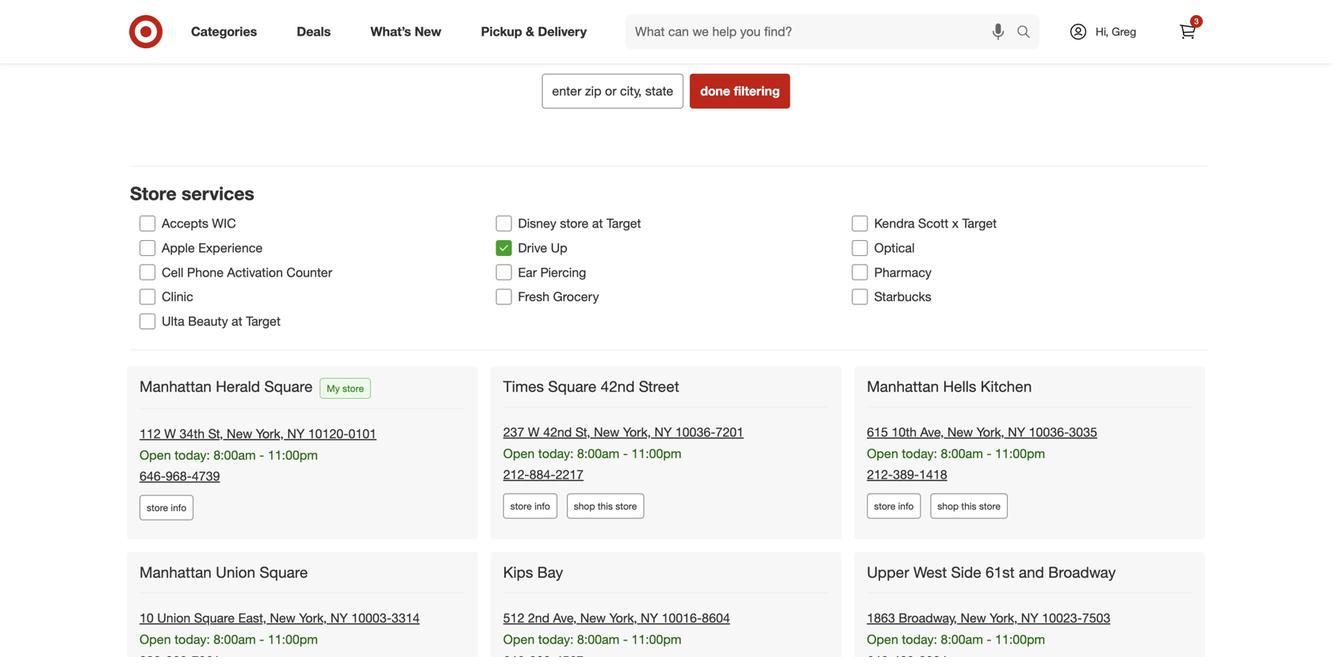 Task type: vqa. For each thing, say whether or not it's contained in the screenshot.
Recipe
no



Task type: locate. For each thing, give the bounding box(es) containing it.
Ulta Beauty at Target checkbox
[[140, 314, 155, 329]]

0 horizontal spatial store info link
[[140, 495, 194, 521]]

cell phone activation counter
[[162, 265, 332, 280]]

new right 34th
[[227, 426, 252, 442]]

york,
[[623, 425, 651, 440], [977, 425, 1005, 440], [256, 426, 284, 442], [299, 611, 327, 626], [609, 611, 637, 626], [990, 611, 1018, 626]]

0 horizontal spatial st,
[[208, 426, 223, 442]]

enter
[[552, 83, 582, 99]]

- down 615 10th ave, new york, ny 10036-3035 link
[[987, 446, 992, 461]]

212- down 237
[[503, 467, 529, 483]]

8:00am
[[577, 446, 620, 461], [941, 446, 983, 461], [214, 448, 256, 463], [214, 632, 256, 648], [577, 632, 620, 648], [941, 632, 983, 648]]

1 horizontal spatial this
[[962, 500, 977, 512]]

8:00am inside 615 10th ave, new york, ny 10036-3035 open today: 8:00am - 11:00pm 212-389-1418
[[941, 446, 983, 461]]

wic
[[212, 216, 236, 231]]

212- inside 237 w 42nd st, new york, ny 10036-7201 open today: 8:00am - 11:00pm 212-884-2217
[[503, 467, 529, 483]]

store info down "968-"
[[147, 502, 186, 514]]

store up up
[[560, 216, 589, 231]]

ny down street
[[655, 425, 672, 440]]

8:00am inside 10 union square east, new york, ny 10003-3314 open today: 8:00am - 11:00pm
[[214, 632, 256, 648]]

ny down kitchen
[[1008, 425, 1026, 440]]

1 this from the left
[[598, 500, 613, 512]]

upper west side 61st and broadway link
[[867, 564, 1119, 582]]

today: up 212-884-2217 link
[[538, 446, 574, 461]]

broadway
[[1049, 564, 1116, 582]]

new right what's
[[415, 24, 441, 39]]

1 shop this store from the left
[[574, 500, 637, 512]]

search
[[1010, 25, 1048, 41]]

w for times
[[528, 425, 540, 440]]

open
[[503, 446, 535, 461], [867, 446, 899, 461], [140, 448, 171, 463], [140, 632, 171, 648], [503, 632, 535, 648], [867, 632, 899, 648]]

10120-
[[308, 426, 348, 442]]

this
[[598, 500, 613, 512], [962, 500, 977, 512]]

shop down 1418
[[938, 500, 959, 512]]

target for disney store at target
[[607, 216, 641, 231]]

store services
[[130, 182, 254, 205]]

manhattan inside manhattan hells kitchen link
[[867, 377, 939, 396]]

8:00am inside 512 2nd ave, new york, ny 10016-8604 open today: 8:00am - 11:00pm
[[577, 632, 620, 648]]

61st
[[986, 564, 1015, 582]]

manhattan herald square
[[140, 377, 313, 396]]

237
[[503, 425, 525, 440]]

open up 646-
[[140, 448, 171, 463]]

york, left 10003-
[[299, 611, 327, 626]]

8:00am down 1863 broadway, new york, ny 10023-7503 link
[[941, 632, 983, 648]]

open inside 237 w 42nd st, new york, ny 10036-7201 open today: 8:00am - 11:00pm 212-884-2217
[[503, 446, 535, 461]]

square inside 10 union square east, new york, ny 10003-3314 open today: 8:00am - 11:00pm
[[194, 611, 235, 626]]

manhattan hells kitchen link
[[867, 377, 1035, 396]]

- down 112 w 34th st, new york, ny 10120-0101 link
[[259, 448, 264, 463]]

experience
[[198, 240, 263, 256]]

42nd for square
[[601, 377, 635, 396]]

1 horizontal spatial 42nd
[[601, 377, 635, 396]]

this down 615 10th ave, new york, ny 10036-3035 open today: 8:00am - 11:00pm 212-389-1418
[[962, 500, 977, 512]]

ny left the 10120-
[[287, 426, 305, 442]]

shop down 2217
[[574, 500, 595, 512]]

shop this store for square
[[574, 500, 637, 512]]

york, inside 1863 broadway, new york, ny 10023-7503 open today: 8:00am - 11:00pm
[[990, 611, 1018, 626]]

union inside 'manhattan union square' link
[[216, 564, 255, 582]]

11:00pm down the 10016-
[[632, 632, 682, 648]]

today: down the 2nd
[[538, 632, 574, 648]]

store info link
[[503, 494, 557, 519], [867, 494, 921, 519], [140, 495, 194, 521]]

today: down manhattan union square
[[175, 632, 210, 648]]

42nd left street
[[601, 377, 635, 396]]

at
[[592, 216, 603, 231], [232, 314, 242, 329]]

Kendra Scott x Target checkbox
[[852, 216, 868, 232]]

what's new
[[371, 24, 441, 39]]

- inside 10 union square east, new york, ny 10003-3314 open today: 8:00am - 11:00pm
[[259, 632, 264, 648]]

1 horizontal spatial shop this store button
[[931, 494, 1008, 519]]

shop this store button down 2217
[[567, 494, 644, 519]]

union
[[216, 564, 255, 582], [157, 611, 191, 626]]

store info for times square 42nd street
[[510, 500, 550, 512]]

store info link down "968-"
[[140, 495, 194, 521]]

state
[[645, 83, 674, 99]]

1 horizontal spatial at
[[592, 216, 603, 231]]

968-
[[166, 469, 192, 484]]

42nd inside 237 w 42nd st, new york, ny 10036-7201 open today: 8:00am - 11:00pm 212-884-2217
[[543, 425, 572, 440]]

0 vertical spatial union
[[216, 564, 255, 582]]

store info link for manhattan hells kitchen
[[867, 494, 921, 519]]

info down 389-
[[898, 500, 914, 512]]

2 shop from the left
[[938, 500, 959, 512]]

1 vertical spatial union
[[157, 611, 191, 626]]

10
[[140, 611, 154, 626]]

categories
[[191, 24, 257, 39]]

512 2nd ave, new york, ny 10016-8604 open today: 8:00am - 11:00pm
[[503, 611, 730, 648]]

w inside 237 w 42nd st, new york, ny 10036-7201 open today: 8:00am - 11:00pm 212-884-2217
[[528, 425, 540, 440]]

st, for square
[[576, 425, 591, 440]]

st, inside the 112 w 34th st, new york, ny 10120-0101 open today: 8:00am - 11:00pm 646-968-4739
[[208, 426, 223, 442]]

side
[[951, 564, 982, 582]]

- down 1863 broadway, new york, ny 10023-7503 link
[[987, 632, 992, 648]]

square for manhattan union square
[[260, 564, 308, 582]]

0 horizontal spatial store info
[[147, 502, 186, 514]]

today: down broadway,
[[902, 632, 938, 648]]

ny left 10003-
[[330, 611, 348, 626]]

0 horizontal spatial info
[[171, 502, 186, 514]]

1 vertical spatial 42nd
[[543, 425, 572, 440]]

open down 10
[[140, 632, 171, 648]]

ny inside the 112 w 34th st, new york, ny 10120-0101 open today: 8:00am - 11:00pm 646-968-4739
[[287, 426, 305, 442]]

0 horizontal spatial target
[[246, 314, 281, 329]]

optical
[[875, 240, 915, 256]]

york, inside 10 union square east, new york, ny 10003-3314 open today: 8:00am - 11:00pm
[[299, 611, 327, 626]]

store down 646-
[[147, 502, 168, 514]]

ave, inside 512 2nd ave, new york, ny 10016-8604 open today: 8:00am - 11:00pm
[[553, 611, 577, 626]]

0 horizontal spatial union
[[157, 611, 191, 626]]

ny left 10023- at the right bottom of the page
[[1021, 611, 1039, 626]]

york, down kitchen
[[977, 425, 1005, 440]]

1 shop this store button from the left
[[567, 494, 644, 519]]

new inside 10 union square east, new york, ny 10003-3314 open today: 8:00am - 11:00pm
[[270, 611, 296, 626]]

store info link down 884-
[[503, 494, 557, 519]]

ny inside 10 union square east, new york, ny 10003-3314 open today: 8:00am - 11:00pm
[[330, 611, 348, 626]]

union right 10
[[157, 611, 191, 626]]

- down 237 w 42nd st, new york, ny 10036-7201 link
[[623, 446, 628, 461]]

york, down street
[[623, 425, 651, 440]]

done filtering
[[700, 83, 780, 99]]

0 horizontal spatial 10036-
[[676, 425, 716, 440]]

11:00pm down 10 union square east, new york, ny 10003-3314 link on the bottom left of the page
[[268, 632, 318, 648]]

What can we help you find? suggestions appear below search field
[[626, 14, 1021, 49]]

1 212- from the left
[[503, 467, 529, 483]]

0 horizontal spatial this
[[598, 500, 613, 512]]

212-
[[503, 467, 529, 483], [867, 467, 893, 483]]

8:00am down 237 w 42nd st, new york, ny 10036-7201 link
[[577, 446, 620, 461]]

1 vertical spatial at
[[232, 314, 242, 329]]

store inside store services group
[[560, 216, 589, 231]]

Pharmacy checkbox
[[852, 265, 868, 281]]

2 shop this store button from the left
[[931, 494, 1008, 519]]

starbucks
[[875, 289, 932, 305]]

new right east,
[[270, 611, 296, 626]]

11:00pm down 112 w 34th st, new york, ny 10120-0101 link
[[268, 448, 318, 463]]

accepts
[[162, 216, 208, 231]]

42nd for w
[[543, 425, 572, 440]]

york, down 61st at bottom
[[990, 611, 1018, 626]]

shop this store button for square
[[567, 494, 644, 519]]

212- inside 615 10th ave, new york, ny 10036-3035 open today: 8:00am - 11:00pm 212-389-1418
[[867, 467, 893, 483]]

1 horizontal spatial w
[[528, 425, 540, 440]]

212-884-2217 link
[[503, 467, 584, 483]]

10036- down kitchen
[[1029, 425, 1069, 440]]

york, left the 10016-
[[609, 611, 637, 626]]

-
[[623, 446, 628, 461], [987, 446, 992, 461], [259, 448, 264, 463], [259, 632, 264, 648], [623, 632, 628, 648], [987, 632, 992, 648]]

union up east,
[[216, 564, 255, 582]]

11:00pm
[[632, 446, 682, 461], [995, 446, 1045, 461], [268, 448, 318, 463], [268, 632, 318, 648], [632, 632, 682, 648], [995, 632, 1045, 648]]

target
[[607, 216, 641, 231], [962, 216, 997, 231], [246, 314, 281, 329]]

1 10036- from the left
[[676, 425, 716, 440]]

0 horizontal spatial w
[[164, 426, 176, 442]]

1 horizontal spatial shop this store
[[938, 500, 1001, 512]]

hi, greg
[[1096, 25, 1137, 38]]

0 horizontal spatial shop
[[574, 500, 595, 512]]

and
[[1019, 564, 1044, 582]]

2 horizontal spatial store info
[[874, 500, 914, 512]]

activation
[[227, 265, 283, 280]]

1 horizontal spatial ave,
[[921, 425, 944, 440]]

ny inside 512 2nd ave, new york, ny 10016-8604 open today: 8:00am - 11:00pm
[[641, 611, 658, 626]]

done filtering button
[[690, 74, 790, 109]]

square left east,
[[194, 611, 235, 626]]

store down 615 10th ave, new york, ny 10036-3035 open today: 8:00am - 11:00pm 212-389-1418
[[979, 500, 1001, 512]]

237 w 42nd st, new york, ny 10036-7201 link
[[503, 425, 744, 440]]

11:00pm down 615 10th ave, new york, ny 10036-3035 link
[[995, 446, 1045, 461]]

store down 389-
[[874, 500, 896, 512]]

ave, inside 615 10th ave, new york, ny 10036-3035 open today: 8:00am - 11:00pm 212-389-1418
[[921, 425, 944, 440]]

10023-
[[1042, 611, 1083, 626]]

store right 'my'
[[342, 383, 364, 394]]

1 vertical spatial ave,
[[553, 611, 577, 626]]

w
[[528, 425, 540, 440], [164, 426, 176, 442]]

st, right 34th
[[208, 426, 223, 442]]

info down 884-
[[535, 500, 550, 512]]

1 horizontal spatial store info
[[510, 500, 550, 512]]

pickup & delivery
[[481, 24, 587, 39]]

1 horizontal spatial union
[[216, 564, 255, 582]]

2 212- from the left
[[867, 467, 893, 483]]

today: inside 10 union square east, new york, ny 10003-3314 open today: 8:00am - 11:00pm
[[175, 632, 210, 648]]

at right beauty
[[232, 314, 242, 329]]

directory
[[672, 44, 723, 59]]

ave, right the 2nd
[[553, 611, 577, 626]]

11:00pm down 1863 broadway, new york, ny 10023-7503 link
[[995, 632, 1045, 648]]

at right disney
[[592, 216, 603, 231]]

2 horizontal spatial target
[[962, 216, 997, 231]]

shop for square
[[574, 500, 595, 512]]

8604
[[702, 611, 730, 626]]

at for store
[[592, 216, 603, 231]]

- down east,
[[259, 632, 264, 648]]

shop this store down 2217
[[574, 500, 637, 512]]

0 horizontal spatial ave,
[[553, 611, 577, 626]]

herald
[[216, 377, 260, 396]]

ny inside 1863 broadway, new york, ny 10023-7503 open today: 8:00am - 11:00pm
[[1021, 611, 1039, 626]]

shop this store button down 1418
[[931, 494, 1008, 519]]

- inside 615 10th ave, new york, ny 10036-3035 open today: 8:00am - 11:00pm 212-389-1418
[[987, 446, 992, 461]]

ny left the 10016-
[[641, 611, 658, 626]]

2 horizontal spatial store info link
[[867, 494, 921, 519]]

manhattan for manhattan herald square
[[140, 377, 212, 396]]

kendra
[[875, 216, 915, 231]]

615
[[867, 425, 888, 440]]

open down 615
[[867, 446, 899, 461]]

- down 512 2nd ave, new york, ny 10016-8604 link
[[623, 632, 628, 648]]

manhattan for manhattan union square
[[140, 564, 212, 582]]

open down 512
[[503, 632, 535, 648]]

8:00am down east,
[[214, 632, 256, 648]]

42nd
[[601, 377, 635, 396], [543, 425, 572, 440]]

york, inside 237 w 42nd st, new york, ny 10036-7201 open today: 8:00am - 11:00pm 212-884-2217
[[623, 425, 651, 440]]

st, for herald
[[208, 426, 223, 442]]

union inside 10 union square east, new york, ny 10003-3314 open today: 8:00am - 11:00pm
[[157, 611, 191, 626]]

w inside the 112 w 34th st, new york, ny 10120-0101 open today: 8:00am - 11:00pm 646-968-4739
[[164, 426, 176, 442]]

1 horizontal spatial 10036-
[[1029, 425, 1069, 440]]

manhattan up 10th
[[867, 377, 939, 396]]

open down 237
[[503, 446, 535, 461]]

0 vertical spatial ave,
[[921, 425, 944, 440]]

square left 'my'
[[264, 377, 313, 396]]

new
[[415, 24, 441, 39], [594, 425, 620, 440], [948, 425, 973, 440], [227, 426, 252, 442], [270, 611, 296, 626], [580, 611, 606, 626], [961, 611, 986, 626]]

615 10th ave, new york, ny 10036-3035 link
[[867, 425, 1098, 440]]

store info down 884-
[[510, 500, 550, 512]]

- inside 512 2nd ave, new york, ny 10016-8604 open today: 8:00am - 11:00pm
[[623, 632, 628, 648]]

new down hells
[[948, 425, 973, 440]]

store services group
[[140, 211, 1209, 334]]

open down 1863
[[867, 632, 899, 648]]

0 horizontal spatial shop this store button
[[567, 494, 644, 519]]

42nd right 237
[[543, 425, 572, 440]]

1 horizontal spatial st,
[[576, 425, 591, 440]]

11:00pm down 237 w 42nd st, new york, ny 10036-7201 link
[[632, 446, 682, 461]]

manhattan up 34th
[[140, 377, 212, 396]]

square up 10 union square east, new york, ny 10003-3314 link on the bottom left of the page
[[260, 564, 308, 582]]

enter zip or city, state button
[[542, 74, 684, 109]]

1 horizontal spatial target
[[607, 216, 641, 231]]

store info link down 389-
[[867, 494, 921, 519]]

broadway,
[[899, 611, 957, 626]]

view
[[610, 44, 637, 59]]

2 10036- from the left
[[1029, 425, 1069, 440]]

new down the 'times square 42nd street' link
[[594, 425, 620, 440]]

3
[[1195, 16, 1199, 26]]

st, up 2217
[[576, 425, 591, 440]]

w right 237
[[528, 425, 540, 440]]

0 horizontal spatial 42nd
[[543, 425, 572, 440]]

10036-
[[676, 425, 716, 440], [1029, 425, 1069, 440]]

ave, right 10th
[[921, 425, 944, 440]]

1 shop from the left
[[574, 500, 595, 512]]

shop this store for hells
[[938, 500, 1001, 512]]

Fresh Grocery checkbox
[[496, 289, 512, 305]]

today: up 212-389-1418 link
[[902, 446, 938, 461]]

open inside 10 union square east, new york, ny 10003-3314 open today: 8:00am - 11:00pm
[[140, 632, 171, 648]]

my store
[[327, 383, 364, 394]]

1 horizontal spatial store info link
[[503, 494, 557, 519]]

st, inside 237 w 42nd st, new york, ny 10036-7201 open today: 8:00am - 11:00pm 212-884-2217
[[576, 425, 591, 440]]

done
[[700, 83, 731, 99]]

212- down 615
[[867, 467, 893, 483]]

today: down 34th
[[175, 448, 210, 463]]

1 horizontal spatial info
[[535, 500, 550, 512]]

2 horizontal spatial info
[[898, 500, 914, 512]]

store right view
[[640, 44, 669, 59]]

store inside view store directory link
[[640, 44, 669, 59]]

what's new link
[[357, 14, 461, 49]]

store
[[130, 182, 177, 205]]

2 this from the left
[[962, 500, 977, 512]]

0 vertical spatial at
[[592, 216, 603, 231]]

w right 112
[[164, 426, 176, 442]]

8:00am down 512 2nd ave, new york, ny 10016-8604 link
[[577, 632, 620, 648]]

0 horizontal spatial shop this store
[[574, 500, 637, 512]]

0 vertical spatial 42nd
[[601, 377, 635, 396]]

square
[[264, 377, 313, 396], [548, 377, 597, 396], [260, 564, 308, 582], [194, 611, 235, 626]]

1863 broadway, new york, ny 10023-7503 open today: 8:00am - 11:00pm
[[867, 611, 1111, 648]]

york, down herald
[[256, 426, 284, 442]]

search button
[[1010, 14, 1048, 52]]

8:00am down 112 w 34th st, new york, ny 10120-0101 link
[[214, 448, 256, 463]]

today: inside the 112 w 34th st, new york, ny 10120-0101 open today: 8:00am - 11:00pm 646-968-4739
[[175, 448, 210, 463]]

store info down 389-
[[874, 500, 914, 512]]

fresh
[[518, 289, 550, 305]]

info down "968-"
[[171, 502, 186, 514]]

store down 884-
[[510, 500, 532, 512]]

shop this store down 1418
[[938, 500, 1001, 512]]

1 horizontal spatial 212-
[[867, 467, 893, 483]]

0 horizontal spatial at
[[232, 314, 242, 329]]

shop this store button for hells
[[931, 494, 1008, 519]]

389-
[[893, 467, 919, 483]]

st,
[[576, 425, 591, 440], [208, 426, 223, 442]]

8:00am down 615 10th ave, new york, ny 10036-3035 link
[[941, 446, 983, 461]]

10036- down street
[[676, 425, 716, 440]]

today: inside 512 2nd ave, new york, ny 10016-8604 open today: 8:00am - 11:00pm
[[538, 632, 574, 648]]

new right broadway,
[[961, 611, 986, 626]]

shop this store
[[574, 500, 637, 512], [938, 500, 1001, 512]]

2nd
[[528, 611, 550, 626]]

manhattan inside 'manhattan union square' link
[[140, 564, 212, 582]]

2 shop this store from the left
[[938, 500, 1001, 512]]

1 horizontal spatial shop
[[938, 500, 959, 512]]

10036- inside 615 10th ave, new york, ny 10036-3035 open today: 8:00am - 11:00pm 212-389-1418
[[1029, 425, 1069, 440]]

manhattan up 10
[[140, 564, 212, 582]]

0 horizontal spatial 212-
[[503, 467, 529, 483]]

this down 237 w 42nd st, new york, ny 10036-7201 open today: 8:00am - 11:00pm 212-884-2217
[[598, 500, 613, 512]]

w for manhattan
[[164, 426, 176, 442]]

greg
[[1112, 25, 1137, 38]]

new right the 2nd
[[580, 611, 606, 626]]



Task type: describe. For each thing, give the bounding box(es) containing it.
ave, for 10th
[[921, 425, 944, 440]]

11:00pm inside 512 2nd ave, new york, ny 10016-8604 open today: 8:00am - 11:00pm
[[632, 632, 682, 648]]

1863
[[867, 611, 895, 626]]

delivery
[[538, 24, 587, 39]]

212-389-1418 link
[[867, 467, 948, 483]]

Clinic checkbox
[[140, 289, 155, 305]]

square for 10 union square east, new york, ny 10003-3314 open today: 8:00am - 11:00pm
[[194, 611, 235, 626]]

10 union square east, new york, ny 10003-3314 open today: 8:00am - 11:00pm
[[140, 611, 420, 648]]

112 w 34th st, new york, ny 10120-0101 open today: 8:00am - 11:00pm 646-968-4739
[[140, 426, 377, 484]]

store info for manhattan herald square
[[147, 502, 186, 514]]

hi,
[[1096, 25, 1109, 38]]

drive up
[[518, 240, 568, 256]]

x
[[952, 216, 959, 231]]

piercing
[[540, 265, 586, 280]]

store info for manhattan hells kitchen
[[874, 500, 914, 512]]

east,
[[238, 611, 266, 626]]

scott
[[918, 216, 949, 231]]

- inside the 112 w 34th st, new york, ny 10120-0101 open today: 8:00am - 11:00pm 646-968-4739
[[259, 448, 264, 463]]

shop for hells
[[938, 500, 959, 512]]

pharmacy
[[875, 265, 932, 280]]

new inside 615 10th ave, new york, ny 10036-3035 open today: 8:00am - 11:00pm 212-389-1418
[[948, 425, 973, 440]]

Optical checkbox
[[852, 240, 868, 256]]

city,
[[620, 83, 642, 99]]

times square 42nd street
[[503, 377, 679, 396]]

646-
[[140, 469, 166, 484]]

kips bay link
[[503, 564, 566, 582]]

upper
[[867, 564, 909, 582]]

10016-
[[662, 611, 702, 626]]

pickup & delivery link
[[468, 14, 607, 49]]

new inside 1863 broadway, new york, ny 10023-7503 open today: 8:00am - 11:00pm
[[961, 611, 986, 626]]

view store directory link
[[111, 43, 1221, 61]]

ny inside 615 10th ave, new york, ny 10036-3035 open today: 8:00am - 11:00pm 212-389-1418
[[1008, 425, 1026, 440]]

open inside the 112 w 34th st, new york, ny 10120-0101 open today: 8:00am - 11:00pm 646-968-4739
[[140, 448, 171, 463]]

york, inside the 112 w 34th st, new york, ny 10120-0101 open today: 8:00am - 11:00pm 646-968-4739
[[256, 426, 284, 442]]

filtering
[[734, 83, 780, 99]]

fresh grocery
[[518, 289, 599, 305]]

disney
[[518, 216, 557, 231]]

615 10th ave, new york, ny 10036-3035 open today: 8:00am - 11:00pm 212-389-1418
[[867, 425, 1098, 483]]

apple
[[162, 240, 195, 256]]

up
[[551, 240, 568, 256]]

kitchen
[[981, 377, 1032, 396]]

street
[[639, 377, 679, 396]]

11:00pm inside 237 w 42nd st, new york, ny 10036-7201 open today: 8:00am - 11:00pm 212-884-2217
[[632, 446, 682, 461]]

info for herald
[[171, 502, 186, 514]]

10001
[[663, 12, 698, 28]]

8:00am inside the 112 w 34th st, new york, ny 10120-0101 open today: 8:00am - 11:00pm 646-968-4739
[[214, 448, 256, 463]]

store info link for manhattan herald square
[[140, 495, 194, 521]]

west
[[914, 564, 947, 582]]

Apple Experience checkbox
[[140, 240, 155, 256]]

view store directory
[[610, 44, 723, 59]]

accepts wic
[[162, 216, 236, 231]]

2217
[[556, 467, 584, 483]]

deals
[[297, 24, 331, 39]]

counter
[[287, 265, 332, 280]]

york, inside 512 2nd ave, new york, ny 10016-8604 open today: 8:00am - 11:00pm
[[609, 611, 637, 626]]

open inside 1863 broadway, new york, ny 10023-7503 open today: 8:00am - 11:00pm
[[867, 632, 899, 648]]

upper west side 61st and broadway
[[867, 564, 1116, 582]]

kendra scott x target
[[875, 216, 997, 231]]

today: inside 615 10th ave, new york, ny 10036-3035 open today: 8:00am - 11:00pm 212-389-1418
[[902, 446, 938, 461]]

512
[[503, 611, 525, 626]]

new inside what's new link
[[415, 24, 441, 39]]

zip
[[585, 83, 602, 99]]

target for kendra scott x target
[[962, 216, 997, 231]]

near 10001
[[634, 12, 698, 28]]

hells
[[943, 377, 977, 396]]

store info link for times square 42nd street
[[503, 494, 557, 519]]

at for beauty
[[232, 314, 242, 329]]

ulta
[[162, 314, 185, 329]]

10 union square east, new york, ny 10003-3314 link
[[140, 611, 420, 626]]

Starbucks checkbox
[[852, 289, 868, 305]]

union for 10
[[157, 611, 191, 626]]

1863 broadway, new york, ny 10023-7503 link
[[867, 611, 1111, 626]]

pickup
[[481, 24, 522, 39]]

0101
[[348, 426, 377, 442]]

or
[[605, 83, 617, 99]]

target for ulta beauty at target
[[246, 314, 281, 329]]

11:00pm inside 615 10th ave, new york, ny 10036-3035 open today: 8:00am - 11:00pm 212-389-1418
[[995, 446, 1045, 461]]

grocery
[[553, 289, 599, 305]]

manhattan for manhattan hells kitchen
[[867, 377, 939, 396]]

4739
[[192, 469, 220, 484]]

times
[[503, 377, 544, 396]]

ear piercing
[[518, 265, 586, 280]]

deals link
[[283, 14, 351, 49]]

ear
[[518, 265, 537, 280]]

884-
[[529, 467, 556, 483]]

union for manhattan
[[216, 564, 255, 582]]

new inside the 112 w 34th st, new york, ny 10120-0101 open today: 8:00am - 11:00pm 646-968-4739
[[227, 426, 252, 442]]

open inside 512 2nd ave, new york, ny 10016-8604 open today: 8:00am - 11:00pm
[[503, 632, 535, 648]]

info for hells
[[898, 500, 914, 512]]

this for square
[[598, 500, 613, 512]]

646-968-4739 link
[[140, 469, 220, 484]]

manhattan union square
[[140, 564, 308, 582]]

Drive Up checkbox
[[496, 240, 512, 256]]

ny inside 237 w 42nd st, new york, ny 10036-7201 open today: 8:00am - 11:00pm 212-884-2217
[[655, 425, 672, 440]]

Ear Piercing checkbox
[[496, 265, 512, 281]]

Accepts WIC checkbox
[[140, 216, 155, 232]]

categories link
[[178, 14, 277, 49]]

new inside 512 2nd ave, new york, ny 10016-8604 open today: 8:00am - 11:00pm
[[580, 611, 606, 626]]

Disney store at Target checkbox
[[496, 216, 512, 232]]

7201
[[716, 425, 744, 440]]

8:00am inside 1863 broadway, new york, ny 10023-7503 open today: 8:00am - 11:00pm
[[941, 632, 983, 648]]

services
[[182, 182, 254, 205]]

8:00am inside 237 w 42nd st, new york, ny 10036-7201 open today: 8:00am - 11:00pm 212-884-2217
[[577, 446, 620, 461]]

clinic
[[162, 289, 193, 305]]

times square 42nd street link
[[503, 377, 683, 396]]

enter zip or city, state
[[552, 83, 674, 99]]

&
[[526, 24, 535, 39]]

ave, for 2nd
[[553, 611, 577, 626]]

what's
[[371, 24, 411, 39]]

11:00pm inside the 112 w 34th st, new york, ny 10120-0101 open today: 8:00am - 11:00pm 646-968-4739
[[268, 448, 318, 463]]

kips
[[503, 564, 533, 582]]

this for hells
[[962, 500, 977, 512]]

store down 237 w 42nd st, new york, ny 10036-7201 open today: 8:00am - 11:00pm 212-884-2217
[[616, 500, 637, 512]]

1418
[[919, 467, 948, 483]]

3035
[[1069, 425, 1098, 440]]

- inside 237 w 42nd st, new york, ny 10036-7201 open today: 8:00am - 11:00pm 212-884-2217
[[623, 446, 628, 461]]

beauty
[[188, 314, 228, 329]]

10036- inside 237 w 42nd st, new york, ny 10036-7201 open today: 8:00am - 11:00pm 212-884-2217
[[676, 425, 716, 440]]

new inside 237 w 42nd st, new york, ny 10036-7201 open today: 8:00am - 11:00pm 212-884-2217
[[594, 425, 620, 440]]

34th
[[180, 426, 205, 442]]

manhattan union square link
[[140, 564, 311, 582]]

- inside 1863 broadway, new york, ny 10023-7503 open today: 8:00am - 11:00pm
[[987, 632, 992, 648]]

11:00pm inside 10 union square east, new york, ny 10003-3314 open today: 8:00am - 11:00pm
[[268, 632, 318, 648]]

near
[[634, 12, 659, 28]]

square for manhattan herald square
[[264, 377, 313, 396]]

apple experience
[[162, 240, 263, 256]]

manhattan hells kitchen
[[867, 377, 1032, 396]]

today: inside 1863 broadway, new york, ny 10023-7503 open today: 8:00am - 11:00pm
[[902, 632, 938, 648]]

10003-
[[351, 611, 392, 626]]

info for square
[[535, 500, 550, 512]]

ulta beauty at target
[[162, 314, 281, 329]]

my
[[327, 383, 340, 394]]

open inside 615 10th ave, new york, ny 10036-3035 open today: 8:00am - 11:00pm 212-389-1418
[[867, 446, 899, 461]]

today: inside 237 w 42nd st, new york, ny 10036-7201 open today: 8:00am - 11:00pm 212-884-2217
[[538, 446, 574, 461]]

square right times
[[548, 377, 597, 396]]

york, inside 615 10th ave, new york, ny 10036-3035 open today: 8:00am - 11:00pm 212-389-1418
[[977, 425, 1005, 440]]

Cell Phone Activation Counter checkbox
[[140, 265, 155, 281]]

kips bay
[[503, 564, 563, 582]]

11:00pm inside 1863 broadway, new york, ny 10023-7503 open today: 8:00am - 11:00pm
[[995, 632, 1045, 648]]



